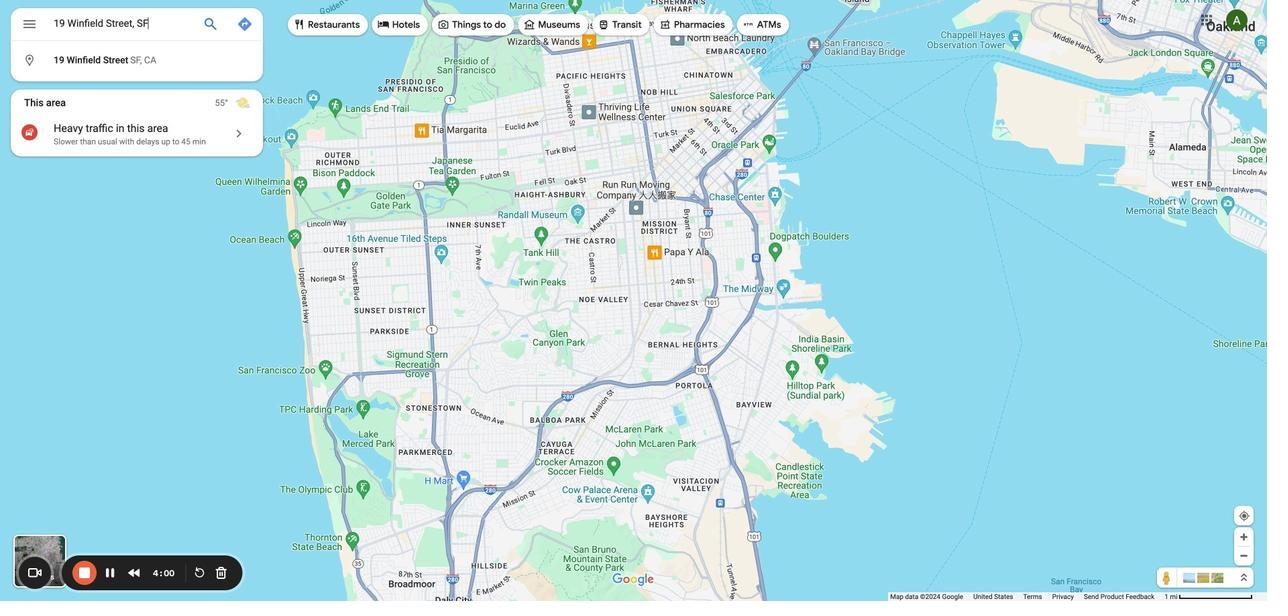 Task type: locate. For each thing, give the bounding box(es) containing it.
Search Google Maps field
[[11, 8, 263, 44]]

cell
[[11, 50, 254, 71]]

none field inside search google maps field
[[54, 15, 192, 32]]

None search field
[[11, 8, 263, 82]]

google account: augustus odena  
(augustus@adept.ai) image
[[1227, 9, 1248, 31]]

partly cloudy image
[[235, 95, 251, 111]]

None field
[[54, 15, 192, 32]]

zoom in image
[[1239, 533, 1249, 543]]

zoom out image
[[1239, 552, 1249, 562]]

none search field inside google maps element
[[11, 8, 263, 82]]



Task type: vqa. For each thing, say whether or not it's contained in the screenshot.
Show Your Location image
yes



Task type: describe. For each thing, give the bounding box(es) containing it.
show your location image
[[1239, 511, 1251, 523]]

cell inside google maps element
[[11, 50, 254, 71]]

this area region
[[11, 90, 263, 157]]

google maps element
[[0, 0, 1267, 602]]

show street view coverage image
[[1157, 568, 1178, 588]]



